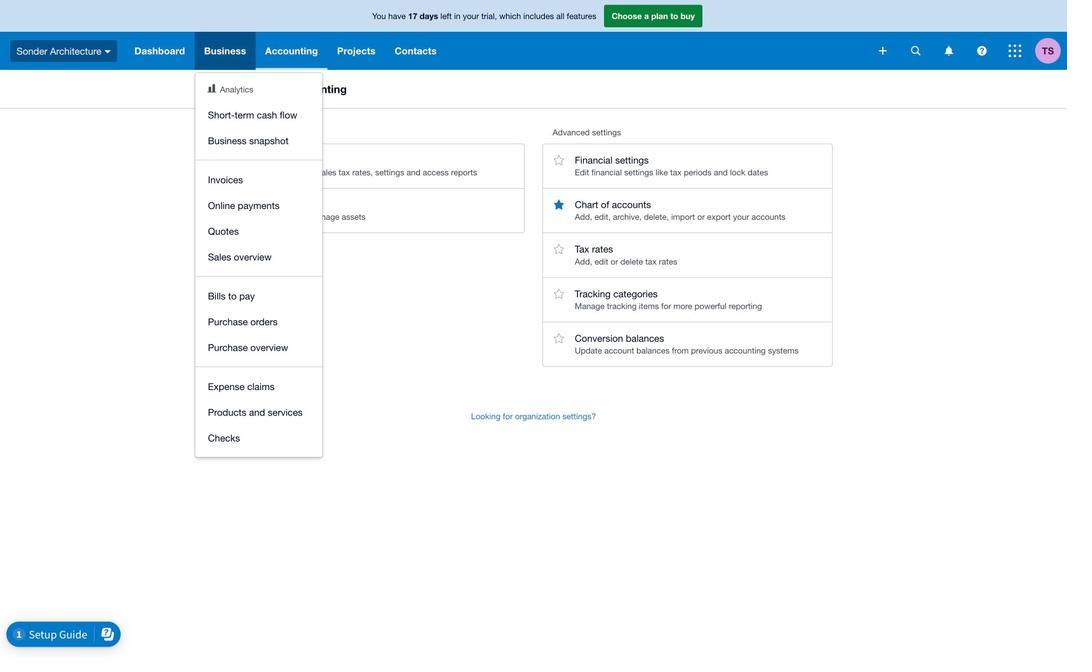 Task type: locate. For each thing, give the bounding box(es) containing it.
group
[[195, 73, 322, 457]]

list box
[[195, 73, 322, 457]]

svg image
[[1009, 44, 1022, 57], [945, 46, 953, 56], [977, 46, 987, 56], [879, 47, 887, 55]]

banner
[[0, 0, 1067, 457]]

svg image
[[911, 46, 921, 56], [105, 50, 111, 53]]

1 horizontal spatial svg image
[[911, 46, 921, 56]]



Task type: describe. For each thing, give the bounding box(es) containing it.
header chart image
[[207, 84, 216, 92]]

0 horizontal spatial svg image
[[105, 50, 111, 53]]



Task type: vqa. For each thing, say whether or not it's contained in the screenshot.
the Dashboard 'link'
no



